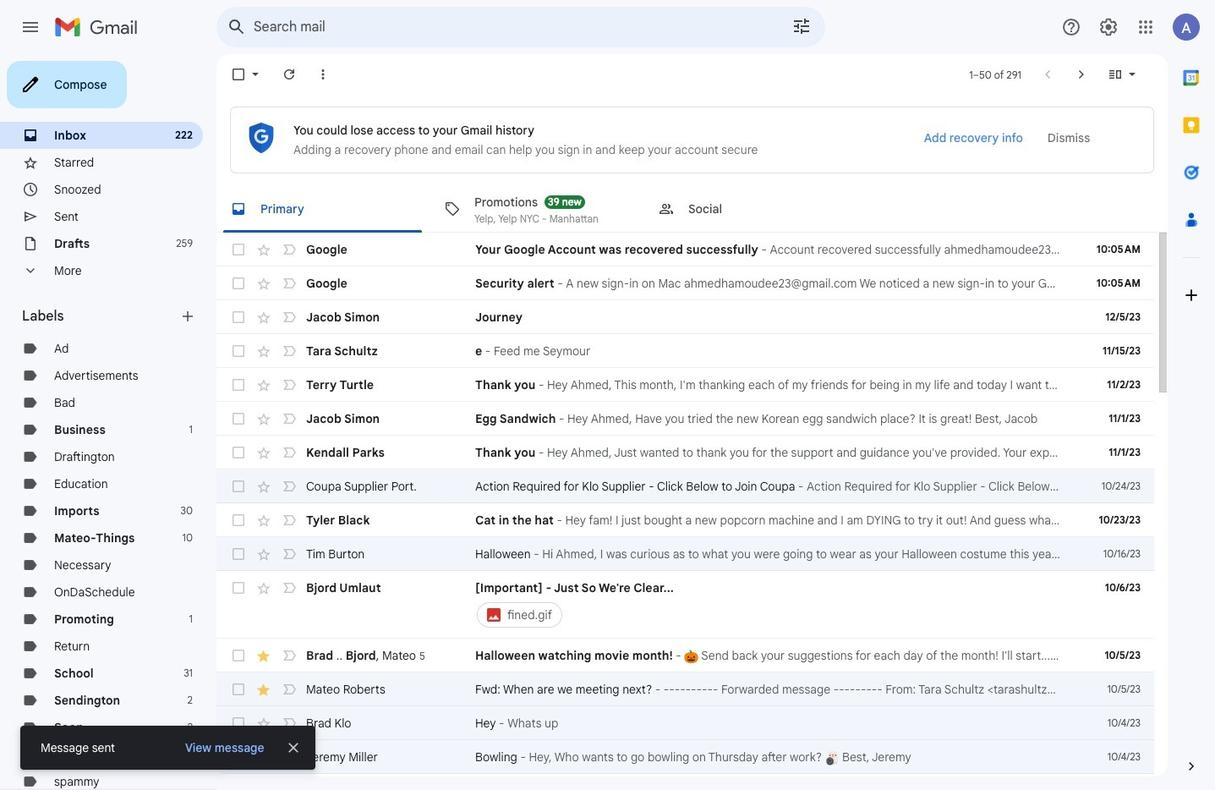 Task type: vqa. For each thing, say whether or not it's contained in the screenshot.
topmost an
no



Task type: locate. For each thing, give the bounding box(es) containing it.
4 not important switch from the top
[[281, 343, 298, 360]]

gmail image
[[54, 10, 146, 44]]

15 not important switch from the top
[[281, 749, 298, 766]]

Search mail text field
[[254, 19, 745, 36]]

row
[[217, 233, 1155, 267], [217, 267, 1155, 300], [217, 300, 1155, 334], [217, 334, 1155, 368], [217, 368, 1155, 402], [217, 402, 1155, 436], [217, 436, 1155, 470], [217, 470, 1155, 503], [217, 503, 1155, 537], [217, 537, 1155, 571], [217, 571, 1155, 639], [217, 639, 1155, 673], [217, 673, 1155, 706], [217, 706, 1155, 740], [217, 740, 1155, 774], [217, 774, 1155, 790]]

13 row from the top
[[217, 673, 1155, 706]]

14 not important switch from the top
[[281, 715, 298, 732]]

refresh image
[[281, 66, 298, 83]]

13 not important switch from the top
[[281, 681, 298, 698]]

alert
[[20, 39, 1189, 770]]

2 row from the top
[[217, 267, 1155, 300]]

navigation
[[0, 54, 217, 790]]

toggle split pane mode image
[[1107, 66, 1124, 83]]

cell
[[475, 580, 1070, 630]]

9 not important switch from the top
[[281, 512, 298, 529]]

6 not important switch from the top
[[281, 410, 298, 427]]

16 row from the top
[[217, 774, 1155, 790]]

advanced search options image
[[785, 9, 819, 43]]

7 not important switch from the top
[[281, 444, 298, 461]]

main menu image
[[20, 17, 41, 37]]

2 not important switch from the top
[[281, 275, 298, 292]]

settings image
[[1099, 17, 1119, 37]]

heading
[[22, 308, 179, 325]]

12 row from the top
[[217, 639, 1155, 673]]

6 row from the top
[[217, 402, 1155, 436]]

None checkbox
[[230, 66, 247, 83]]

older image
[[1074, 66, 1091, 83]]

main content
[[217, 54, 1168, 790]]

4 row from the top
[[217, 334, 1155, 368]]

not important switch
[[281, 241, 298, 258], [281, 275, 298, 292], [281, 309, 298, 326], [281, 343, 298, 360], [281, 376, 298, 393], [281, 410, 298, 427], [281, 444, 298, 461], [281, 478, 298, 495], [281, 512, 298, 529], [281, 546, 298, 563], [281, 580, 298, 596], [281, 647, 298, 664], [281, 681, 298, 698], [281, 715, 298, 732], [281, 749, 298, 766]]

9 row from the top
[[217, 503, 1155, 537]]

support image
[[1062, 17, 1082, 37]]

14 row from the top
[[217, 706, 1155, 740]]

11 row from the top
[[217, 571, 1155, 639]]

8 row from the top
[[217, 470, 1155, 503]]

5 not important switch from the top
[[281, 376, 298, 393]]

7 row from the top
[[217, 436, 1155, 470]]

15 row from the top
[[217, 740, 1155, 774]]

None search field
[[217, 7, 826, 47]]

tab list
[[1168, 54, 1216, 729], [217, 185, 1168, 233]]

12 not important switch from the top
[[281, 647, 298, 664]]

3 not important switch from the top
[[281, 309, 298, 326]]



Task type: describe. For each thing, give the bounding box(es) containing it.
primary tab
[[217, 185, 429, 233]]

search mail image
[[222, 12, 252, 42]]

🎃 image
[[685, 650, 699, 664]]

cell inside row
[[475, 580, 1070, 630]]

inbox tip region
[[230, 107, 1155, 173]]

1 row from the top
[[217, 233, 1155, 267]]

promotions, 39 new messages, tab
[[431, 185, 644, 233]]

3 row from the top
[[217, 300, 1155, 334]]

11 not important switch from the top
[[281, 580, 298, 596]]

social tab
[[645, 185, 858, 233]]

more email options image
[[315, 66, 332, 83]]

5 row from the top
[[217, 368, 1155, 402]]

8 not important switch from the top
[[281, 478, 298, 495]]

10 row from the top
[[217, 537, 1155, 571]]

🎳 image
[[825, 751, 840, 765]]

10 not important switch from the top
[[281, 546, 298, 563]]

1 not important switch from the top
[[281, 241, 298, 258]]



